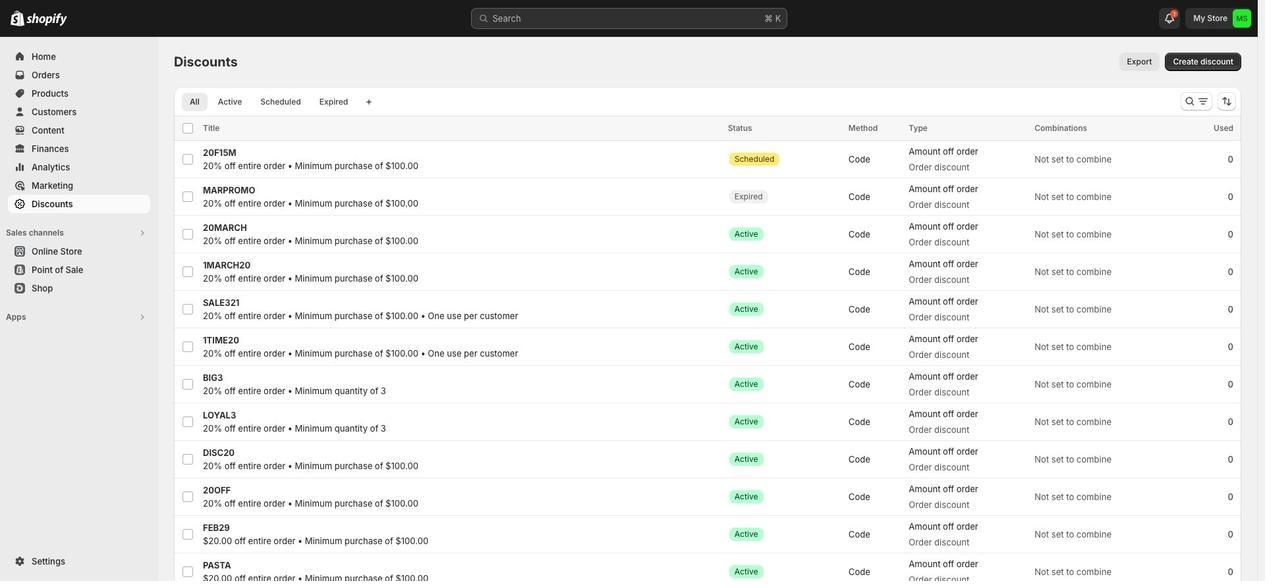 Task type: locate. For each thing, give the bounding box(es) containing it.
tab list
[[179, 92, 359, 111]]

shopify image
[[11, 11, 24, 26]]



Task type: vqa. For each thing, say whether or not it's contained in the screenshot.
the left Shopify image
yes



Task type: describe. For each thing, give the bounding box(es) containing it.
my store image
[[1233, 9, 1252, 28]]

shopify image
[[26, 13, 67, 26]]



